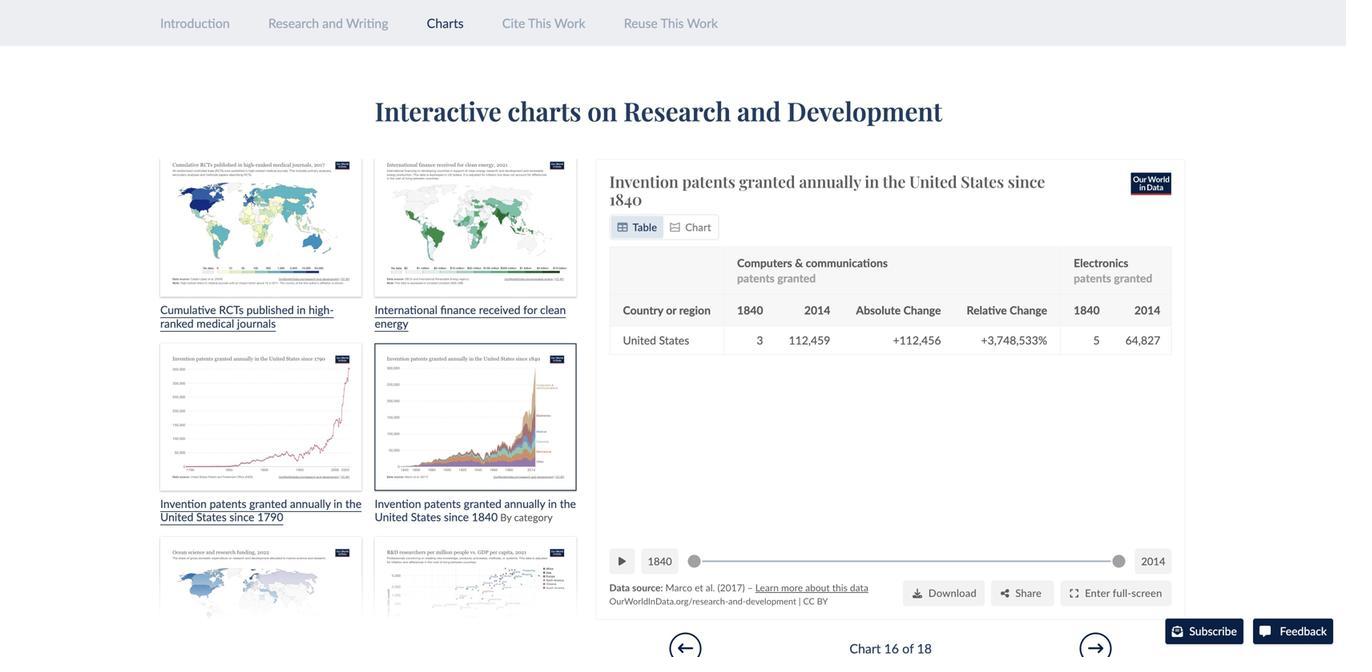 Task type: describe. For each thing, give the bounding box(es) containing it.
feedback button
[[1253, 619, 1334, 644]]

granted for electronics patents granted
[[1114, 271, 1153, 285]]

computers
[[737, 256, 793, 270]]

country
[[623, 303, 664, 317]]

energy
[[375, 317, 408, 330]]

interactive charts on research and development
[[375, 94, 943, 128]]

subscribe
[[1190, 625, 1237, 638]]

chart
[[686, 221, 712, 233]]

ranked
[[160, 317, 194, 330]]

data
[[610, 582, 630, 594]]

introduction
[[160, 15, 230, 31]]

ourworldindata.org/research-and-development link
[[610, 596, 797, 607]]

since for invention patents granted annually in the united states since 1840
[[1008, 171, 1046, 192]]

cumulative
[[160, 303, 216, 317]]

patents for invention patents granted annually in the united states since 1840
[[682, 171, 736, 192]]

granted for invention patents granted annually in the united states since 1790
[[249, 497, 287, 510]]

international finance received for clean energy
[[375, 303, 566, 330]]

relative change
[[967, 303, 1048, 317]]

et
[[695, 582, 704, 594]]

18
[[917, 641, 932, 656]]

expand image
[[1071, 589, 1079, 598]]

data
[[850, 582, 869, 594]]

share
[[1016, 587, 1042, 599]]

–
[[748, 582, 753, 594]]

cite this work link
[[502, 15, 586, 31]]

invention patents granted annually in the united states since 1790 link
[[160, 343, 362, 524]]

play image
[[619, 557, 626, 566]]

64,827
[[1126, 333, 1161, 347]]

absolute
[[856, 303, 901, 317]]

5
[[1094, 333, 1100, 347]]

patents for electronics patents granted
[[1074, 271, 1112, 285]]

message image
[[1260, 626, 1271, 637]]

table
[[633, 221, 657, 233]]

download image
[[913, 589, 922, 598]]

medical
[[197, 317, 234, 330]]

charts link
[[427, 15, 464, 31]]

112,459
[[789, 333, 831, 347]]

published
[[247, 303, 294, 317]]

international
[[375, 303, 438, 317]]

chart
[[850, 641, 881, 656]]

absolute change
[[856, 303, 941, 317]]

for
[[523, 303, 537, 317]]

1 horizontal spatial states
[[659, 333, 690, 347]]

download
[[929, 587, 977, 599]]

interactive
[[375, 94, 502, 128]]

by
[[817, 596, 828, 607]]

1840 up 'source:'
[[648, 555, 672, 568]]

al.
[[706, 582, 715, 594]]

the for invention patents granted annually in the united states since 1840
[[883, 171, 906, 192]]

download button
[[903, 581, 985, 606]]

country or region
[[623, 303, 711, 317]]

envelope open text image
[[1172, 626, 1183, 637]]

marco
[[666, 582, 693, 594]]

this
[[833, 582, 848, 594]]

1 vertical spatial united
[[623, 333, 657, 347]]

relative
[[967, 303, 1007, 317]]

this for reuse
[[661, 15, 684, 31]]

or
[[666, 303, 677, 317]]

granted inside 'computers & communications patents granted'
[[778, 271, 816, 285]]

on
[[588, 94, 618, 128]]

chart link
[[664, 216, 718, 238]]

clean
[[540, 303, 566, 317]]

invention for invention patents granted annually in the united states since 1840
[[610, 171, 679, 192]]

enter full-screen
[[1085, 587, 1163, 599]]

in inside "cumulative rcts published in high- ranked medical journals"
[[297, 303, 306, 317]]

reuse this work link
[[624, 15, 718, 31]]

cumulative rcts published in high- ranked medical journals
[[160, 303, 334, 330]]

about
[[806, 582, 830, 594]]

patents inside 'computers & communications patents granted'
[[737, 271, 775, 285]]

enter full-screen button
[[1061, 581, 1172, 606]]

research and writing
[[268, 15, 388, 31]]

change for relative change
[[1010, 303, 1048, 317]]

subscribe button
[[1166, 619, 1244, 644]]

ourworldindata.org/research-
[[610, 596, 729, 607]]

rcts
[[219, 303, 244, 317]]

cc
[[803, 596, 815, 607]]

(2017)
[[718, 582, 745, 594]]

cite
[[502, 15, 525, 31]]

annually for 1840
[[799, 171, 861, 192]]

of
[[903, 641, 914, 656]]

feedback
[[1277, 625, 1327, 638]]

states for invention patents granted annually in the united states since 1790
[[196, 510, 227, 524]]

go to next slide image
[[1088, 641, 1104, 656]]

more
[[782, 582, 803, 594]]

cite this work
[[502, 15, 586, 31]]

go to previous slide image
[[678, 641, 693, 656]]

1790
[[257, 510, 283, 524]]



Task type: vqa. For each thing, say whether or not it's contained in the screenshot.
Resources button
no



Task type: locate. For each thing, give the bounding box(es) containing it.
1 horizontal spatial change
[[1010, 303, 1048, 317]]

patents
[[682, 171, 736, 192], [737, 271, 775, 285], [1074, 271, 1112, 285], [210, 497, 246, 510]]

and-
[[729, 596, 746, 607]]

patents up chart
[[682, 171, 736, 192]]

work right cite
[[555, 15, 586, 31]]

the inside invention patents granted annually in the united states since 1840
[[883, 171, 906, 192]]

2 change from the left
[[1010, 303, 1048, 317]]

invention patents granted annually in the united states since 1840
[[610, 171, 1046, 209]]

2 vertical spatial states
[[196, 510, 227, 524]]

1 horizontal spatial work
[[687, 15, 718, 31]]

0 vertical spatial invention
[[610, 171, 679, 192]]

in
[[865, 171, 879, 192], [297, 303, 306, 317], [334, 497, 343, 510]]

research left writing
[[268, 15, 319, 31]]

development
[[787, 94, 943, 128]]

research
[[268, 15, 319, 31], [624, 94, 731, 128]]

3
[[757, 333, 763, 347]]

states for invention patents granted annually in the united states since 1840
[[961, 171, 1004, 192]]

annually inside invention patents granted annually in the united states since 1790
[[290, 497, 331, 510]]

work for cite this work
[[555, 15, 586, 31]]

+3,748,533%
[[982, 333, 1048, 347]]

2 work from the left
[[687, 15, 718, 31]]

1 horizontal spatial in
[[334, 497, 343, 510]]

development
[[746, 596, 797, 607]]

the inside invention patents granted annually in the united states since 1790
[[345, 497, 362, 510]]

charts
[[427, 15, 464, 31]]

0 vertical spatial states
[[961, 171, 1004, 192]]

1 horizontal spatial since
[[1008, 171, 1046, 192]]

invention patents granted annually in the united states since 1790
[[160, 497, 362, 524]]

2 vertical spatial united
[[160, 510, 194, 524]]

international finance received for clean energy link
[[375, 150, 577, 330]]

1 vertical spatial since
[[229, 510, 254, 524]]

0 horizontal spatial invention
[[160, 497, 207, 510]]

in right 1790
[[334, 497, 343, 510]]

since inside invention patents granted annually in the united states since 1840
[[1008, 171, 1046, 192]]

research right on on the left top of the page
[[624, 94, 731, 128]]

0 horizontal spatial this
[[528, 15, 551, 31]]

1 horizontal spatial and
[[737, 94, 781, 128]]

research and writing link
[[268, 15, 388, 31]]

annually down 'development' on the right top of page
[[799, 171, 861, 192]]

0 vertical spatial in
[[865, 171, 879, 192]]

0 vertical spatial and
[[322, 15, 343, 31]]

0 horizontal spatial since
[[229, 510, 254, 524]]

work for reuse this work
[[687, 15, 718, 31]]

0 horizontal spatial the
[[345, 497, 362, 510]]

patents for invention patents granted annually in the united states since 1790
[[210, 497, 246, 510]]

2 vertical spatial in
[[334, 497, 343, 510]]

chart 16 of 18
[[850, 641, 932, 656]]

1840 up 3 at the bottom right of the page
[[737, 303, 763, 317]]

united for invention patents granted annually in the united states since 1840
[[910, 171, 958, 192]]

and
[[322, 15, 343, 31], [737, 94, 781, 128]]

table image
[[618, 222, 628, 232]]

1 horizontal spatial this
[[661, 15, 684, 31]]

since
[[1008, 171, 1046, 192], [229, 510, 254, 524]]

1 work from the left
[[555, 15, 586, 31]]

source:
[[633, 582, 663, 594]]

granted
[[739, 171, 796, 192], [778, 271, 816, 285], [1114, 271, 1153, 285], [249, 497, 287, 510]]

0 horizontal spatial in
[[297, 303, 306, 317]]

0 horizontal spatial annually
[[290, 497, 331, 510]]

states inside invention patents granted annually in the united states since 1790
[[196, 510, 227, 524]]

2014 up the 112,459
[[805, 303, 831, 317]]

16
[[884, 641, 899, 656]]

1 horizontal spatial united
[[623, 333, 657, 347]]

1 this from the left
[[528, 15, 551, 31]]

0 horizontal spatial change
[[904, 303, 941, 317]]

0 horizontal spatial work
[[555, 15, 586, 31]]

1 vertical spatial states
[[659, 333, 690, 347]]

share button
[[991, 581, 1055, 606]]

1 vertical spatial the
[[345, 497, 362, 510]]

united for invention patents granted annually in the united states since 1790
[[160, 510, 194, 524]]

cumulative rcts published in high- ranked medical journals link
[[160, 150, 362, 330]]

this right reuse
[[661, 15, 684, 31]]

granted for invention patents granted annually in the united states since 1840
[[739, 171, 796, 192]]

united inside invention patents granted annually in the united states since 1790
[[160, 510, 194, 524]]

the
[[883, 171, 906, 192], [345, 497, 362, 510]]

1 vertical spatial annually
[[290, 497, 331, 510]]

1 change from the left
[[904, 303, 941, 317]]

|
[[799, 596, 801, 607]]

1 horizontal spatial the
[[883, 171, 906, 192]]

received
[[479, 303, 521, 317]]

change for absolute change
[[904, 303, 941, 317]]

in left the high-
[[297, 303, 306, 317]]

computers & communications patents granted
[[737, 256, 888, 285]]

reuse this work
[[624, 15, 718, 31]]

2 this from the left
[[661, 15, 684, 31]]

states inside invention patents granted annually in the united states since 1840
[[961, 171, 1004, 192]]

charts
[[508, 94, 581, 128]]

enter
[[1085, 587, 1110, 599]]

region
[[679, 303, 711, 317]]

0 vertical spatial annually
[[799, 171, 861, 192]]

patents inside invention patents granted annually in the united states since 1790
[[210, 497, 246, 510]]

1 vertical spatial and
[[737, 94, 781, 128]]

patents left 1790
[[210, 497, 246, 510]]

united states
[[623, 333, 690, 347]]

change up +3,748,533%
[[1010, 303, 1048, 317]]

screen
[[1132, 587, 1163, 599]]

learn
[[756, 582, 779, 594]]

since inside invention patents granted annually in the united states since 1790
[[229, 510, 254, 524]]

1840 up table image
[[610, 188, 642, 209]]

0 horizontal spatial states
[[196, 510, 227, 524]]

2014 up screen
[[1142, 555, 1166, 568]]

granted inside invention patents granted annually in the united states since 1790
[[249, 497, 287, 510]]

0 vertical spatial research
[[268, 15, 319, 31]]

patents down 'electronics'
[[1074, 271, 1112, 285]]

since for invention patents granted annually in the united states since 1790
[[229, 510, 254, 524]]

2 horizontal spatial states
[[961, 171, 1004, 192]]

0 horizontal spatial united
[[160, 510, 194, 524]]

share nodes image
[[1001, 589, 1009, 598]]

1 vertical spatial invention
[[160, 497, 207, 510]]

0 horizontal spatial and
[[322, 15, 343, 31]]

work right reuse
[[687, 15, 718, 31]]

annually for 1790
[[290, 497, 331, 510]]

annually right 1790
[[290, 497, 331, 510]]

granted inside invention patents granted annually in the united states since 1840
[[739, 171, 796, 192]]

work
[[555, 15, 586, 31], [687, 15, 718, 31]]

electronics
[[1074, 256, 1129, 270]]

invention inside invention patents granted annually in the united states since 1840
[[610, 171, 679, 192]]

invention for invention patents granted annually in the united states since 1790
[[160, 497, 207, 510]]

the for invention patents granted annually in the united states since 1790
[[345, 497, 362, 510]]

granted inside electronics patents granted
[[1114, 271, 1153, 285]]

in inside invention patents granted annually in the united states since 1790
[[334, 497, 343, 510]]

this right cite
[[528, 15, 551, 31]]

journals
[[237, 317, 276, 330]]

united
[[910, 171, 958, 192], [623, 333, 657, 347], [160, 510, 194, 524]]

0 horizontal spatial research
[[268, 15, 319, 31]]

introduction link
[[160, 15, 230, 31]]

0 vertical spatial united
[[910, 171, 958, 192]]

&
[[795, 256, 803, 270]]

data source: marco et al. (2017) – learn more about this data ourworldindata.org/research-and-development | cc by
[[610, 582, 869, 607]]

patents inside electronics patents granted
[[1074, 271, 1112, 285]]

cc by link
[[803, 596, 828, 607]]

0 vertical spatial the
[[883, 171, 906, 192]]

high-
[[309, 303, 334, 317]]

annually inside invention patents granted annually in the united states since 1840
[[799, 171, 861, 192]]

patents inside invention patents granted annually in the united states since 1840
[[682, 171, 736, 192]]

in inside invention patents granted annually in the united states since 1840
[[865, 171, 879, 192]]

+112,456
[[893, 333, 941, 347]]

2014 up "64,827" on the bottom of the page
[[1135, 303, 1161, 317]]

in for invention patents granted annually in the united states since 1840
[[865, 171, 879, 192]]

2 horizontal spatial in
[[865, 171, 879, 192]]

electronics patents granted
[[1074, 256, 1153, 285]]

states
[[961, 171, 1004, 192], [659, 333, 690, 347], [196, 510, 227, 524]]

patents down computers
[[737, 271, 775, 285]]

1 vertical spatial in
[[297, 303, 306, 317]]

1 vertical spatial research
[[624, 94, 731, 128]]

learn more about this data link
[[756, 582, 869, 594]]

table link
[[611, 216, 664, 238]]

in for invention patents granted annually in the united states since 1790
[[334, 497, 343, 510]]

united inside invention patents granted annually in the united states since 1840
[[910, 171, 958, 192]]

writing
[[346, 15, 388, 31]]

in down 'development' on the right top of page
[[865, 171, 879, 192]]

invention inside invention patents granted annually in the united states since 1790
[[160, 497, 207, 510]]

this for cite
[[528, 15, 551, 31]]

1 horizontal spatial invention
[[610, 171, 679, 192]]

finance
[[441, 303, 476, 317]]

communications
[[806, 256, 888, 270]]

full-
[[1113, 587, 1132, 599]]

1840 up 5
[[1074, 303, 1100, 317]]

1 horizontal spatial annually
[[799, 171, 861, 192]]

2 horizontal spatial united
[[910, 171, 958, 192]]

1 horizontal spatial research
[[624, 94, 731, 128]]

reuse
[[624, 15, 658, 31]]

1840 inside invention patents granted annually in the united states since 1840
[[610, 188, 642, 209]]

this
[[528, 15, 551, 31], [661, 15, 684, 31]]

0 vertical spatial since
[[1008, 171, 1046, 192]]

change up +112,456
[[904, 303, 941, 317]]



